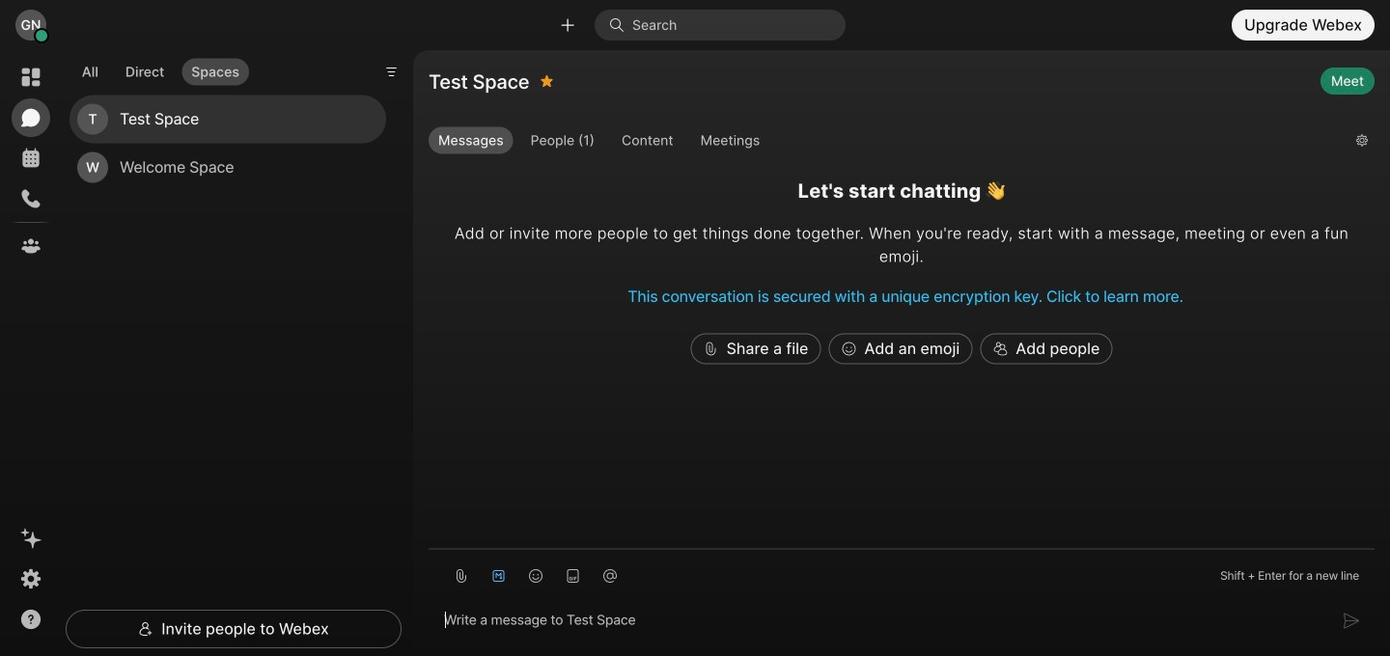 Task type: locate. For each thing, give the bounding box(es) containing it.
navigation
[[0, 50, 62, 657]]

message composer toolbar element
[[429, 550, 1375, 595]]

group
[[429, 127, 1341, 158]]

webex tab list
[[12, 58, 50, 266]]

tab list
[[68, 47, 254, 91]]



Task type: vqa. For each thing, say whether or not it's contained in the screenshot.
General tab at the top left of the page
no



Task type: describe. For each thing, give the bounding box(es) containing it.
welcome space list item
[[70, 144, 386, 192]]

test space list item
[[70, 95, 386, 144]]



